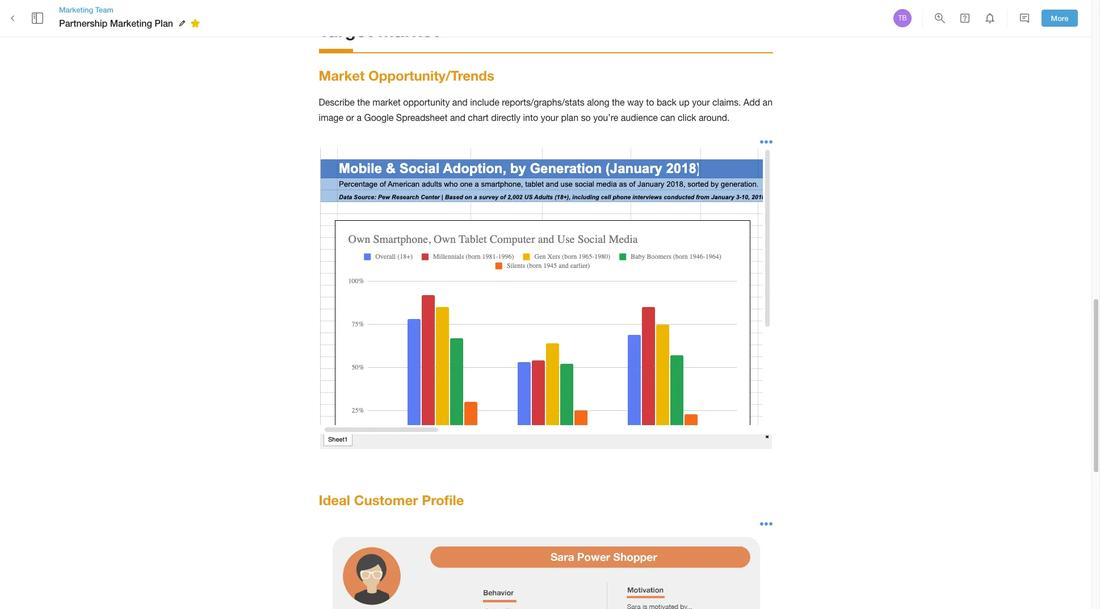 Task type: vqa. For each thing, say whether or not it's contained in the screenshot.
Settings image
no



Task type: describe. For each thing, give the bounding box(es) containing it.
1 horizontal spatial marketing
[[110, 18, 152, 28]]

team
[[95, 5, 113, 14]]

into
[[523, 112, 538, 122]]

way
[[627, 97, 644, 107]]

to
[[646, 97, 654, 107]]

ideal customer profile
[[319, 492, 464, 508]]

describe the market opportunity and include reports/graphs/stats along the way to back up your claims. add an image or a google spreadsheet and chart directly into your plan so you're audience can click around.
[[319, 97, 775, 122]]

0 vertical spatial your
[[692, 97, 710, 107]]

more button
[[1042, 9, 1078, 27]]

target
[[319, 19, 373, 41]]

add
[[744, 97, 760, 107]]

ideal
[[319, 492, 350, 508]]

include
[[470, 97, 500, 107]]

click
[[678, 112, 696, 122]]

tb button
[[892, 7, 914, 29]]

remove favorite image
[[188, 17, 202, 30]]

1 vertical spatial market
[[319, 67, 365, 83]]

target market
[[319, 19, 439, 41]]

0 horizontal spatial your
[[541, 112, 559, 122]]

1 vertical spatial and
[[450, 112, 466, 122]]

marketing team
[[59, 5, 113, 14]]

partnership
[[59, 18, 108, 28]]

opportunity/trends
[[369, 67, 494, 83]]

audience
[[621, 112, 658, 122]]

more
[[1051, 13, 1069, 22]]

directly
[[491, 112, 521, 122]]

customer
[[354, 492, 418, 508]]

a
[[357, 112, 362, 122]]

market opportunity/trends
[[319, 67, 494, 83]]

plan
[[561, 112, 579, 122]]

spreadsheet
[[396, 112, 448, 122]]

0 horizontal spatial marketing
[[59, 5, 93, 14]]

along
[[587, 97, 610, 107]]



Task type: locate. For each thing, give the bounding box(es) containing it.
marketing down marketing team link
[[110, 18, 152, 28]]

marketing team link
[[59, 4, 204, 15]]

the
[[357, 97, 370, 107], [612, 97, 625, 107]]

1 vertical spatial marketing
[[110, 18, 152, 28]]

google
[[364, 112, 394, 122]]

0 vertical spatial marketing
[[59, 5, 93, 14]]

1 horizontal spatial your
[[692, 97, 710, 107]]

2 the from the left
[[612, 97, 625, 107]]

marketing up 'partnership'
[[59, 5, 93, 14]]

0 horizontal spatial market
[[319, 67, 365, 83]]

the up 'a'
[[357, 97, 370, 107]]

market
[[373, 97, 401, 107]]

profile
[[422, 492, 464, 508]]

1 the from the left
[[357, 97, 370, 107]]

and left chart
[[450, 112, 466, 122]]

1 vertical spatial your
[[541, 112, 559, 122]]

up
[[679, 97, 690, 107]]

and
[[452, 97, 468, 107], [450, 112, 466, 122]]

you're
[[593, 112, 618, 122]]

an
[[763, 97, 773, 107]]

around.
[[699, 112, 730, 122]]

chart
[[468, 112, 489, 122]]

back
[[657, 97, 677, 107]]

claims.
[[713, 97, 741, 107]]

opportunity
[[403, 97, 450, 107]]

plan
[[155, 18, 173, 28]]

1 horizontal spatial market
[[378, 19, 439, 41]]

reports/graphs/stats
[[502, 97, 585, 107]]

market up market opportunity/trends
[[378, 19, 439, 41]]

tb
[[898, 14, 907, 22]]

your right up
[[692, 97, 710, 107]]

market up describe
[[319, 67, 365, 83]]

image
[[319, 112, 344, 122]]

so
[[581, 112, 591, 122]]

can
[[661, 112, 675, 122]]

0 vertical spatial market
[[378, 19, 439, 41]]

or
[[346, 112, 354, 122]]

marketing
[[59, 5, 93, 14], [110, 18, 152, 28]]

and left 'include'
[[452, 97, 468, 107]]

the left way
[[612, 97, 625, 107]]

partnership marketing plan
[[59, 18, 173, 28]]

your
[[692, 97, 710, 107], [541, 112, 559, 122]]

0 vertical spatial and
[[452, 97, 468, 107]]

your down reports/graphs/stats
[[541, 112, 559, 122]]

1 horizontal spatial the
[[612, 97, 625, 107]]

0 horizontal spatial the
[[357, 97, 370, 107]]

describe
[[319, 97, 355, 107]]

market
[[378, 19, 439, 41], [319, 67, 365, 83]]



